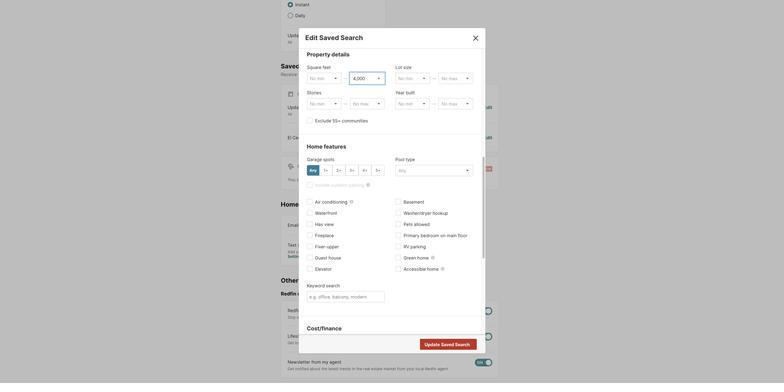Task type: describe. For each thing, give the bounding box(es) containing it.
pets allowed
[[404, 222, 430, 227]]

features
[[324, 143, 346, 150]]

account
[[337, 250, 352, 254]]

filters.
[[405, 72, 418, 77]]

any
[[309, 168, 317, 173]]

year built
[[395, 90, 415, 95]]

upper
[[327, 244, 339, 250]]

keyword search
[[307, 283, 340, 289]]

account settings link
[[288, 250, 352, 259]]

2 update types all from the top
[[288, 105, 316, 117]]

— for stories
[[344, 101, 348, 106]]

property details
[[307, 51, 350, 58]]

square feet
[[307, 65, 331, 70]]

air
[[315, 199, 321, 205]]

search inside saved searches receive timely notifications based on your preferred search filters.
[[390, 72, 403, 77]]

news
[[302, 308, 313, 313]]

lot size
[[395, 65, 411, 70]]

agent
[[330, 360, 341, 365]]

your inside saved searches receive timely notifications based on your preferred search filters.
[[359, 72, 368, 77]]

redfin inside newsletter from my agent get notified about the latest trends in the real estate market from your local redfin agent.
[[425, 367, 437, 371]]

search for update saved search
[[455, 342, 470, 348]]

exclude 55+ communities
[[315, 118, 368, 123]]

has view
[[315, 222, 334, 227]]

rent
[[307, 164, 319, 169]]

text
[[288, 242, 297, 248]]

number
[[317, 250, 331, 254]]

or
[[393, 315, 397, 320]]

edit for edit saved search
[[305, 34, 318, 42]]

get inside newsletter from my agent get notified about the latest trends in the real estate market from your local redfin agent.
[[288, 367, 294, 371]]

add
[[288, 250, 295, 254]]

cerrito
[[293, 135, 307, 140]]

keyword
[[307, 283, 325, 289]]

agent. inside newsletter from my agent get notified about the latest trends in the real estate market from your local redfin agent.
[[438, 367, 449, 371]]

communities
[[342, 118, 368, 123]]

3+ radio
[[345, 165, 358, 176]]

local inside newsletter from my agent get notified about the latest trends in the real estate market from your local redfin agent.
[[416, 367, 424, 371]]

guest
[[315, 255, 327, 261]]

search inside dialog
[[326, 283, 340, 289]]

primary
[[404, 233, 419, 238]]

guest house
[[315, 255, 341, 261]]

2 the from the left
[[356, 367, 362, 371]]

home inside 'lifestyle & tips get local insights, home improvement tips, style and design resources.'
[[321, 341, 331, 346]]

1
[[318, 135, 320, 140]]

2 types from the top
[[304, 105, 316, 110]]

in inside newsletter from my agent get notified about the latest trends in the real estate market from your local redfin agent.
[[352, 367, 355, 371]]

primary bedroom on main floor
[[404, 233, 467, 238]]

a
[[405, 315, 407, 320]]

— for lot size
[[432, 76, 436, 81]]

rv
[[404, 244, 409, 250]]

local inside 'lifestyle & tips get local insights, home improvement tips, style and design resources.'
[[295, 341, 304, 346]]

you can create saved searches while searching for
[[288, 177, 394, 183]]

option group inside edit saved search dialog
[[307, 165, 385, 176]]

no results
[[448, 342, 469, 348]]

date
[[307, 315, 315, 320]]

square
[[307, 65, 321, 70]]

features,
[[355, 315, 371, 320]]

house
[[328, 255, 341, 261]]

hookup
[[433, 211, 448, 216]]

0 horizontal spatial and
[[347, 315, 354, 320]]

1 vertical spatial your
[[296, 250, 304, 254]]

results
[[455, 342, 469, 348]]

outdoor
[[331, 182, 348, 188]]

with
[[444, 315, 452, 320]]

basement
[[404, 199, 424, 205]]

exclude
[[315, 118, 331, 123]]

add your phone number in
[[288, 250, 337, 254]]

view
[[324, 222, 334, 227]]

2+ radio
[[332, 165, 345, 176]]

washer/dryer
[[404, 211, 431, 216]]

— for year built
[[432, 101, 436, 106]]

— for square feet
[[344, 76, 348, 81]]

accessible home
[[404, 267, 439, 272]]

estate
[[371, 367, 382, 371]]

style
[[365, 341, 374, 346]]

el cerrito test 1
[[288, 135, 320, 140]]

lot
[[395, 65, 402, 70]]

0 vertical spatial update
[[288, 33, 303, 38]]

pets
[[404, 222, 413, 227]]

can
[[297, 177, 304, 183]]

include outdoor parking
[[315, 182, 364, 188]]

edit for edit button associated with update types
[[484, 105, 492, 110]]

real
[[363, 367, 370, 371]]

redfin news stay up to date on redfin's tools and features, how to buy or sell a home, and connect with an agent.
[[288, 308, 470, 320]]

allowed
[[414, 222, 430, 227]]

home for accessible home
[[427, 267, 439, 272]]

home for home features
[[307, 143, 323, 150]]

elevator
[[315, 267, 332, 272]]

on for news
[[316, 315, 321, 320]]

1 all from the top
[[288, 40, 292, 44]]

1 horizontal spatial searches
[[334, 177, 353, 183]]

agent. inside 'redfin news stay up to date on redfin's tools and features, how to buy or sell a home, and connect with an agent.'
[[458, 315, 470, 320]]

floor
[[458, 233, 467, 238]]

daily
[[295, 13, 305, 18]]

newsletter from my agent get notified about the latest trends in the real estate market from your local redfin agent.
[[288, 360, 449, 371]]

year
[[395, 90, 405, 95]]

fixer-
[[315, 244, 327, 250]]

redfin updates
[[281, 291, 317, 297]]

3+
[[349, 168, 354, 173]]

edit button for no emails
[[484, 134, 492, 141]]

lifestyle
[[288, 334, 305, 339]]

about
[[310, 367, 320, 371]]

edit for edit button corresponding to no emails
[[484, 135, 492, 140]]

no for no results
[[448, 342, 454, 348]]

5+ radio
[[371, 165, 385, 176]]

1 the from the left
[[321, 367, 327, 371]]

searching
[[366, 177, 386, 183]]

saved inside saved searches receive timely notifications based on your preferred search filters.
[[281, 62, 300, 70]]

your inside newsletter from my agent get notified about the latest trends in the real estate market from your local redfin agent.
[[407, 367, 415, 371]]

1 types from the top
[[304, 33, 316, 38]]

for
[[387, 177, 393, 183]]

0 vertical spatial from
[[311, 360, 321, 365]]

saved searches receive timely notifications based on your preferred search filters.
[[281, 62, 418, 77]]

timely
[[298, 72, 311, 77]]

include
[[315, 182, 330, 188]]

washer/dryer hookup
[[404, 211, 448, 216]]

0 vertical spatial in
[[332, 250, 336, 254]]

for for for rent
[[297, 164, 306, 169]]

other emails
[[281, 277, 320, 285]]

market
[[384, 367, 396, 371]]

redfin for redfin updates
[[281, 291, 296, 297]]

tours
[[300, 201, 317, 208]]



Task type: locate. For each thing, give the bounding box(es) containing it.
for sale
[[297, 92, 318, 97]]

on right date
[[316, 315, 321, 320]]

0 vertical spatial local
[[295, 341, 304, 346]]

up
[[297, 315, 301, 320]]

saved down 1+ option
[[320, 177, 332, 183]]

1 horizontal spatial on
[[352, 72, 358, 77]]

1+
[[324, 168, 328, 173]]

get
[[288, 341, 294, 346], [288, 367, 294, 371]]

1 vertical spatial update
[[288, 105, 303, 110]]

1 horizontal spatial your
[[359, 72, 368, 77]]

agent. right an
[[458, 315, 470, 320]]

2 all from the top
[[288, 112, 292, 117]]

for rent
[[297, 164, 319, 169]]

1 horizontal spatial home
[[307, 143, 323, 150]]

the left real
[[356, 367, 362, 371]]

home right insights,
[[321, 341, 331, 346]]

0 vertical spatial edit
[[305, 34, 318, 42]]

search for edit saved search
[[341, 34, 363, 42]]

search up e.g. office, balcony, modern text box
[[326, 283, 340, 289]]

sale
[[307, 92, 318, 97]]

to left buy
[[381, 315, 384, 320]]

garage spots
[[307, 157, 334, 162]]

0 vertical spatial edit button
[[484, 104, 492, 117]]

from
[[311, 360, 321, 365], [397, 367, 405, 371]]

0 vertical spatial search
[[341, 34, 363, 42]]

your right market
[[407, 367, 415, 371]]

all down "daily" radio
[[288, 40, 292, 44]]

update down "daily" radio
[[288, 33, 303, 38]]

1 vertical spatial for
[[297, 164, 306, 169]]

0 horizontal spatial to
[[302, 315, 306, 320]]

1 vertical spatial from
[[397, 367, 405, 371]]

types
[[304, 33, 316, 38], [304, 105, 316, 110]]

2 horizontal spatial on
[[440, 233, 446, 238]]

edit button
[[484, 104, 492, 117], [484, 134, 492, 141]]

home up accessible home
[[417, 255, 429, 261]]

home down test
[[307, 143, 323, 150]]

0 vertical spatial types
[[304, 33, 316, 38]]

option group
[[307, 165, 385, 176]]

0 vertical spatial your
[[359, 72, 368, 77]]

None checkbox
[[475, 307, 492, 315], [475, 333, 492, 341], [475, 359, 492, 367], [475, 307, 492, 315], [475, 333, 492, 341], [475, 359, 492, 367]]

0 horizontal spatial search
[[326, 283, 340, 289]]

1 horizontal spatial parking
[[411, 244, 426, 250]]

on inside saved searches receive timely notifications based on your preferred search filters.
[[352, 72, 358, 77]]

home features
[[307, 143, 346, 150]]

from up about
[[311, 360, 321, 365]]

bedroom
[[421, 233, 439, 238]]

insights,
[[305, 341, 320, 346]]

type
[[406, 157, 415, 162]]

update types all down daily
[[288, 33, 316, 44]]

0 horizontal spatial search
[[341, 34, 363, 42]]

1 for from the top
[[297, 92, 306, 97]]

my
[[322, 360, 328, 365]]

0 horizontal spatial parking
[[349, 182, 364, 188]]

update saved search button
[[420, 339, 477, 350]]

get inside 'lifestyle & tips get local insights, home improvement tips, style and design resources.'
[[288, 341, 294, 346]]

1 vertical spatial all
[[288, 112, 292, 117]]

0 vertical spatial redfin
[[281, 291, 296, 297]]

conditioning
[[322, 199, 347, 205]]

1 vertical spatial no
[[448, 342, 454, 348]]

&
[[306, 334, 309, 339]]

no results button
[[441, 340, 476, 351]]

0 vertical spatial search
[[390, 72, 403, 77]]

list box
[[307, 73, 341, 84], [350, 73, 385, 84], [395, 73, 430, 84], [439, 73, 473, 84], [307, 98, 341, 109], [350, 98, 385, 109], [395, 98, 430, 109], [439, 98, 473, 109], [395, 165, 473, 176]]

1 horizontal spatial in
[[352, 367, 355, 371]]

1 vertical spatial emails
[[300, 277, 320, 285]]

1 vertical spatial edit button
[[484, 134, 492, 141]]

saved up the receive
[[281, 62, 300, 70]]

1 horizontal spatial emails
[[449, 135, 462, 140]]

on inside 'redfin news stay up to date on redfin's tools and features, how to buy or sell a home, and connect with an agent.'
[[316, 315, 321, 320]]

home left tours
[[281, 201, 299, 208]]

edit saved search dialog
[[299, 28, 485, 383]]

2 vertical spatial your
[[407, 367, 415, 371]]

spots
[[323, 157, 334, 162]]

2 get from the top
[[288, 367, 294, 371]]

resources.
[[396, 341, 415, 346]]

update left 'no results' button
[[425, 342, 440, 348]]

2 horizontal spatial your
[[407, 367, 415, 371]]

and inside 'lifestyle & tips get local insights, home improvement tips, style and design resources.'
[[375, 341, 382, 346]]

on left main
[[440, 233, 446, 238]]

searches down 2+ 'radio'
[[334, 177, 353, 183]]

edit button for update types
[[484, 104, 492, 117]]

emails for no emails
[[449, 135, 462, 140]]

latest
[[328, 367, 338, 371]]

no inside button
[[448, 342, 454, 348]]

fixer-upper
[[315, 244, 339, 250]]

for left sale
[[297, 92, 306, 97]]

home
[[307, 143, 323, 150], [281, 201, 299, 208]]

search
[[390, 72, 403, 77], [326, 283, 340, 289]]

buy
[[385, 315, 392, 320]]

1 vertical spatial local
[[416, 367, 424, 371]]

2+
[[336, 168, 341, 173]]

Daily radio
[[288, 13, 293, 18]]

update saved search
[[425, 342, 470, 348]]

get down lifestyle
[[288, 341, 294, 346]]

phone
[[305, 250, 316, 254]]

green home
[[404, 255, 429, 261]]

create
[[305, 177, 318, 183]]

for left rent
[[297, 164, 306, 169]]

1 vertical spatial redfin
[[288, 308, 301, 313]]

has
[[315, 222, 323, 227]]

1 vertical spatial parking
[[411, 244, 426, 250]]

1 horizontal spatial and
[[375, 341, 382, 346]]

0 horizontal spatial on
[[316, 315, 321, 320]]

5+
[[376, 168, 380, 173]]

saved inside 'button'
[[441, 342, 454, 348]]

on inside edit saved search dialog
[[440, 233, 446, 238]]

agent. down update saved search
[[438, 367, 449, 371]]

(sms)
[[298, 242, 310, 248]]

redfin inside 'redfin news stay up to date on redfin's tools and features, how to buy or sell a home, and connect with an agent.'
[[288, 308, 301, 313]]

size
[[403, 65, 411, 70]]

home for green home
[[417, 255, 429, 261]]

0 horizontal spatial home
[[281, 201, 299, 208]]

1 vertical spatial edit
[[484, 105, 492, 110]]

1 horizontal spatial to
[[381, 315, 384, 320]]

0 vertical spatial parking
[[349, 182, 364, 188]]

1 horizontal spatial local
[[416, 367, 424, 371]]

0 vertical spatial on
[[352, 72, 358, 77]]

saved up property details
[[319, 34, 339, 42]]

email
[[288, 223, 299, 228]]

2 vertical spatial redfin
[[425, 367, 437, 371]]

edit inside dialog
[[305, 34, 318, 42]]

and right style
[[375, 341, 382, 346]]

on right based
[[352, 72, 358, 77]]

saved left results
[[441, 342, 454, 348]]

0 vertical spatial no
[[442, 135, 447, 140]]

based
[[339, 72, 351, 77]]

1 edit button from the top
[[484, 104, 492, 117]]

1 get from the top
[[288, 341, 294, 346]]

on
[[352, 72, 358, 77], [440, 233, 446, 238], [316, 315, 321, 320]]

2 for from the top
[[297, 164, 306, 169]]

1 vertical spatial update types all
[[288, 105, 316, 117]]

2 edit button from the top
[[484, 134, 492, 141]]

search down lot
[[390, 72, 403, 77]]

how
[[372, 315, 380, 320]]

pool
[[395, 157, 404, 162]]

2 vertical spatial home
[[321, 341, 331, 346]]

1 horizontal spatial no
[[448, 342, 454, 348]]

other
[[281, 277, 298, 285]]

e.g. office, balcony, modern text field
[[309, 294, 382, 300]]

0 vertical spatial home
[[417, 255, 429, 261]]

option group containing any
[[307, 165, 385, 176]]

0 horizontal spatial local
[[295, 341, 304, 346]]

design
[[383, 341, 395, 346]]

pool type
[[395, 157, 415, 162]]

1 vertical spatial agent.
[[438, 367, 449, 371]]

edit saved search element
[[305, 34, 465, 42]]

1 vertical spatial home
[[427, 267, 439, 272]]

and right home,
[[421, 315, 427, 320]]

0 horizontal spatial agent.
[[438, 367, 449, 371]]

trends
[[340, 367, 351, 371]]

test
[[308, 135, 317, 140]]

tools
[[337, 315, 346, 320]]

in right 'trends'
[[352, 367, 355, 371]]

0 vertical spatial update types all
[[288, 33, 316, 44]]

0 vertical spatial emails
[[449, 135, 462, 140]]

home right accessible
[[427, 267, 439, 272]]

no for no emails
[[442, 135, 447, 140]]

1 vertical spatial get
[[288, 367, 294, 371]]

1 horizontal spatial search
[[390, 72, 403, 77]]

types down the for sale
[[304, 105, 316, 110]]

2 vertical spatial edit
[[484, 135, 492, 140]]

parking up green home
[[411, 244, 426, 250]]

your left preferred
[[359, 72, 368, 77]]

searches down property
[[301, 62, 330, 70]]

0 vertical spatial for
[[297, 92, 306, 97]]

2 to from the left
[[381, 315, 384, 320]]

from right market
[[397, 367, 405, 371]]

in
[[332, 250, 336, 254], [352, 367, 355, 371]]

1 horizontal spatial from
[[397, 367, 405, 371]]

feet
[[323, 65, 331, 70]]

1 vertical spatial home
[[281, 201, 299, 208]]

and
[[347, 315, 354, 320], [421, 315, 427, 320], [375, 341, 382, 346]]

0 horizontal spatial from
[[311, 360, 321, 365]]

edit
[[305, 34, 318, 42], [484, 105, 492, 110], [484, 135, 492, 140]]

0 vertical spatial searches
[[301, 62, 330, 70]]

update down the for sale
[[288, 105, 303, 110]]

account settings
[[288, 250, 352, 259]]

you
[[288, 177, 295, 183]]

1 vertical spatial in
[[352, 367, 355, 371]]

parking down 3+ option
[[349, 182, 364, 188]]

redfin for redfin news stay up to date on redfin's tools and features, how to buy or sell a home, and connect with an agent.
[[288, 308, 301, 313]]

agent.
[[458, 315, 470, 320], [438, 367, 449, 371]]

your
[[359, 72, 368, 77], [296, 250, 304, 254], [407, 367, 415, 371]]

and right tools
[[347, 315, 354, 320]]

1 update types all from the top
[[288, 33, 316, 44]]

receive
[[281, 72, 297, 77]]

1 horizontal spatial search
[[455, 342, 470, 348]]

to right up
[[302, 315, 306, 320]]

1 vertical spatial types
[[304, 105, 316, 110]]

notifications
[[312, 72, 337, 77]]

1 horizontal spatial agent.
[[458, 315, 470, 320]]

the down the my
[[321, 367, 327, 371]]

2 horizontal spatial and
[[421, 315, 427, 320]]

for for for sale
[[297, 92, 306, 97]]

1 horizontal spatial the
[[356, 367, 362, 371]]

Any radio
[[307, 165, 320, 176]]

Instant radio
[[288, 2, 293, 7]]

4+ radio
[[358, 165, 371, 176]]

0 vertical spatial all
[[288, 40, 292, 44]]

built
[[406, 90, 415, 95]]

0 horizontal spatial in
[[332, 250, 336, 254]]

settings
[[288, 254, 303, 259]]

emails for other emails
[[300, 277, 320, 285]]

searches inside saved searches receive timely notifications based on your preferred search filters.
[[301, 62, 330, 70]]

0 horizontal spatial emails
[[300, 277, 320, 285]]

all up el
[[288, 112, 292, 117]]

preferred
[[369, 72, 388, 77]]

types up property
[[304, 33, 316, 38]]

get down newsletter
[[288, 367, 294, 371]]

0 horizontal spatial searches
[[301, 62, 330, 70]]

0 horizontal spatial no
[[442, 135, 447, 140]]

in up house
[[332, 250, 336, 254]]

your up settings
[[296, 250, 304, 254]]

redfin's
[[322, 315, 336, 320]]

fireplace
[[315, 233, 334, 238]]

text (sms)
[[288, 242, 310, 248]]

1 vertical spatial searches
[[334, 177, 353, 183]]

0 vertical spatial agent.
[[458, 315, 470, 320]]

1+ radio
[[319, 165, 332, 176]]

1 vertical spatial search
[[455, 342, 470, 348]]

2 vertical spatial on
[[316, 315, 321, 320]]

0 vertical spatial home
[[307, 143, 323, 150]]

cost/finance
[[307, 325, 342, 332]]

1 vertical spatial on
[[440, 233, 446, 238]]

0 horizontal spatial your
[[296, 250, 304, 254]]

search inside update saved search 'button'
[[455, 342, 470, 348]]

1 to from the left
[[302, 315, 306, 320]]

0 vertical spatial get
[[288, 341, 294, 346]]

home inside edit saved search dialog
[[307, 143, 323, 150]]

home for home tours
[[281, 201, 299, 208]]

home,
[[408, 315, 420, 320]]

tips,
[[357, 341, 364, 346]]

update types all
[[288, 33, 316, 44], [288, 105, 316, 117]]

update types all down the for sale
[[288, 105, 316, 117]]

update inside update saved search 'button'
[[425, 342, 440, 348]]

on for searches
[[352, 72, 358, 77]]

2 vertical spatial update
[[425, 342, 440, 348]]

tips
[[310, 334, 318, 339]]

el
[[288, 135, 291, 140]]

1 vertical spatial search
[[326, 283, 340, 289]]

updates
[[297, 291, 317, 297]]

0 horizontal spatial the
[[321, 367, 327, 371]]

local
[[295, 341, 304, 346], [416, 367, 424, 371]]



Task type: vqa. For each thing, say whether or not it's contained in the screenshot.
City, Address, School, Agent, ZIP search box
no



